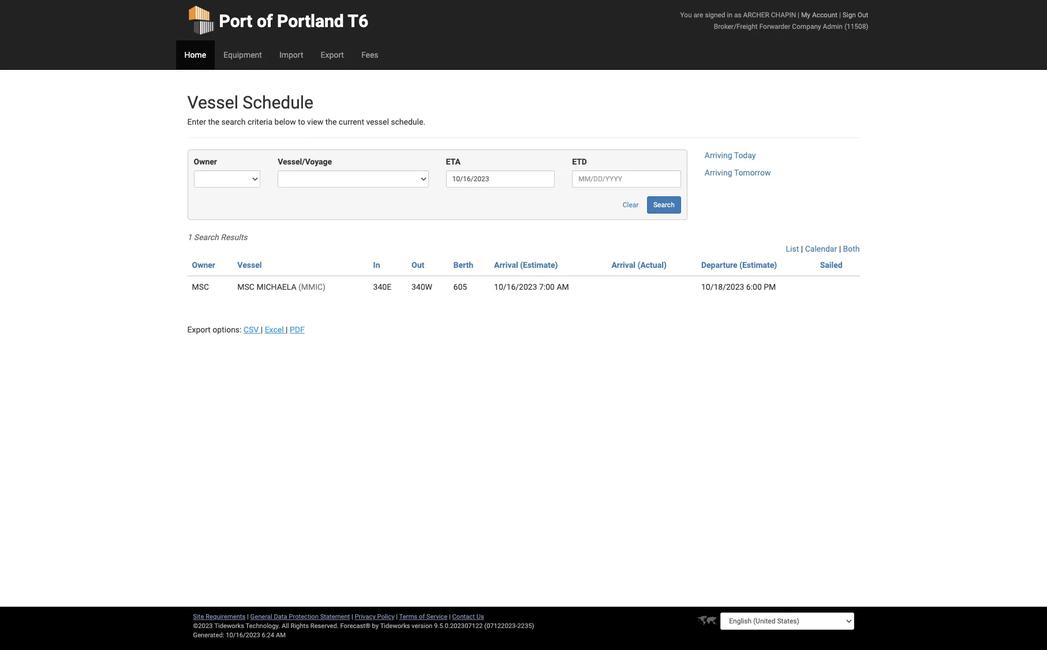 Task type: describe. For each thing, give the bounding box(es) containing it.
list
[[786, 244, 799, 254]]

export for export
[[321, 50, 344, 59]]

privacy
[[355, 613, 376, 621]]

you are signed in as archer chapin | my account | sign out broker/freight forwarder company admin (11508)
[[680, 11, 869, 31]]

1
[[187, 233, 192, 242]]

view
[[307, 117, 323, 126]]

below
[[275, 117, 296, 126]]

10/16/2023 inside site requirements | general data protection statement | privacy policy | terms of service | contact us ©2023 tideworks technology. all rights reserved. forecast® by tideworks version 9.5.0.202307122 (07122023-2235) generated: 10/16/2023 6:24 am
[[226, 632, 260, 639]]

departure (estimate) link
[[701, 261, 777, 270]]

pdf
[[290, 325, 305, 335]]

arriving for arriving tomorrow
[[705, 168, 732, 177]]

| up 9.5.0.202307122
[[449, 613, 451, 621]]

pm
[[764, 283, 776, 292]]

9.5.0.202307122
[[434, 622, 483, 630]]

2235)
[[517, 622, 534, 630]]

generated:
[[193, 632, 224, 639]]

home
[[184, 50, 206, 59]]

search inside button
[[653, 201, 675, 209]]

1 horizontal spatial 10/16/2023
[[494, 283, 537, 292]]

vessel for vessel
[[237, 261, 262, 270]]

arrival (actual)
[[612, 261, 667, 270]]

0 vertical spatial owner
[[194, 157, 217, 167]]

| left both link on the top
[[839, 244, 841, 254]]

340w
[[412, 283, 432, 292]]

10/18/2023 6:00 pm
[[701, 283, 776, 292]]

arriving for arriving today
[[705, 151, 732, 160]]

site requirements | general data protection statement | privacy policy | terms of service | contact us ©2023 tideworks technology. all rights reserved. forecast® by tideworks version 9.5.0.202307122 (07122023-2235) generated: 10/16/2023 6:24 am
[[193, 613, 534, 639]]

vessel for vessel schedule enter the search criteria below to view the current vessel schedule.
[[187, 92, 238, 113]]

calendar
[[805, 244, 837, 254]]

admin
[[823, 23, 843, 31]]

export for export options: csv | excel | pdf
[[187, 325, 211, 335]]

data
[[274, 613, 287, 621]]

| right "list" link
[[801, 244, 803, 254]]

| left pdf
[[286, 325, 288, 335]]

t6
[[348, 11, 368, 31]]

0 vertical spatial am
[[557, 283, 569, 292]]

reserved.
[[310, 622, 339, 630]]

6:24
[[262, 632, 274, 639]]

in
[[373, 261, 380, 270]]

terms
[[399, 613, 417, 621]]

arriving today link
[[705, 151, 756, 160]]

(estimate) for departure (estimate)
[[740, 261, 777, 270]]

results
[[221, 233, 247, 242]]

are
[[694, 11, 703, 19]]

requirements
[[206, 613, 246, 621]]

contact us link
[[452, 613, 484, 621]]

arrival for arrival (estimate)
[[494, 261, 518, 270]]

rights
[[291, 622, 309, 630]]

vessel schedule enter the search criteria below to view the current vessel schedule.
[[187, 92, 426, 126]]

michaela
[[257, 283, 297, 292]]

search inside 1 search results list | calendar | both
[[194, 233, 219, 242]]

berth link
[[454, 261, 473, 270]]

contact
[[452, 613, 475, 621]]

sailed link
[[820, 261, 843, 270]]

out link
[[412, 261, 424, 270]]

export button
[[312, 40, 353, 69]]

of inside site requirements | general data protection statement | privacy policy | terms of service | contact us ©2023 tideworks technology. all rights reserved. forecast® by tideworks version 9.5.0.202307122 (07122023-2235) generated: 10/16/2023 6:24 am
[[419, 613, 425, 621]]

1 search results list | calendar | both
[[187, 233, 860, 254]]

by
[[372, 622, 379, 630]]

arrival for arrival (actual)
[[612, 261, 636, 270]]

my
[[801, 11, 811, 19]]

technology.
[[246, 622, 280, 630]]

equipment button
[[215, 40, 271, 69]]

service
[[427, 613, 448, 621]]

port of portland t6 link
[[187, 0, 368, 40]]

fees
[[361, 50, 378, 59]]

import button
[[271, 40, 312, 69]]

port of portland t6
[[219, 11, 368, 31]]

today
[[734, 151, 756, 160]]

terms of service link
[[399, 613, 448, 621]]

(11508)
[[845, 23, 869, 31]]

©2023 tideworks
[[193, 622, 244, 630]]

forecast®
[[340, 622, 371, 630]]

clear button
[[616, 197, 645, 214]]

policy
[[377, 613, 395, 621]]

export options: csv | excel | pdf
[[187, 325, 305, 335]]

protection
[[289, 613, 319, 621]]

site requirements link
[[193, 613, 246, 621]]

arrival (estimate) link
[[494, 261, 558, 270]]

msc michaela (mmic)
[[237, 283, 326, 292]]

my account link
[[801, 11, 838, 19]]

tideworks
[[380, 622, 410, 630]]

arrival (actual) link
[[612, 261, 667, 270]]

account
[[812, 11, 838, 19]]

all
[[282, 622, 289, 630]]

| up forecast®
[[352, 613, 353, 621]]



Task type: locate. For each thing, give the bounding box(es) containing it.
berth
[[454, 261, 473, 270]]

import
[[279, 50, 303, 59]]

out inside you are signed in as archer chapin | my account | sign out broker/freight forwarder company admin (11508)
[[858, 11, 869, 19]]

vessel
[[366, 117, 389, 126]]

both
[[843, 244, 860, 254]]

arrival (estimate)
[[494, 261, 558, 270]]

forwarder
[[760, 23, 791, 31]]

(estimate) up 10/16/2023 7:00 am
[[520, 261, 558, 270]]

home button
[[176, 40, 215, 69]]

msc
[[192, 283, 209, 292], [237, 283, 255, 292]]

| right csv at the left bottom
[[261, 325, 263, 335]]

msc for msc michaela (mmic)
[[237, 283, 255, 292]]

as
[[734, 11, 742, 19]]

| left my
[[798, 11, 800, 19]]

1 horizontal spatial the
[[325, 117, 337, 126]]

6:00
[[746, 283, 762, 292]]

you
[[680, 11, 692, 19]]

arriving tomorrow link
[[705, 168, 771, 177]]

0 horizontal spatial am
[[276, 632, 286, 639]]

(estimate)
[[520, 261, 558, 270], [740, 261, 777, 270]]

arrival down 1 search results list | calendar | both
[[494, 261, 518, 270]]

departure
[[701, 261, 738, 270]]

equipment
[[224, 50, 262, 59]]

export inside popup button
[[321, 50, 344, 59]]

vessel
[[187, 92, 238, 113], [237, 261, 262, 270]]

broker/freight
[[714, 23, 758, 31]]

(estimate) for arrival (estimate)
[[520, 261, 558, 270]]

current
[[339, 117, 364, 126]]

2 arriving from the top
[[705, 168, 732, 177]]

| left general
[[247, 613, 249, 621]]

0 horizontal spatial export
[[187, 325, 211, 335]]

0 horizontal spatial the
[[208, 117, 219, 126]]

etd
[[572, 157, 587, 167]]

10/16/2023 7:00 am
[[494, 283, 569, 292]]

0 horizontal spatial search
[[194, 233, 219, 242]]

0 vertical spatial of
[[257, 11, 273, 31]]

out up (11508)
[[858, 11, 869, 19]]

owner down enter
[[194, 157, 217, 167]]

of up "version"
[[419, 613, 425, 621]]

privacy policy link
[[355, 613, 395, 621]]

portland
[[277, 11, 344, 31]]

2 arrival from the left
[[612, 261, 636, 270]]

schedule.
[[391, 117, 426, 126]]

company
[[792, 23, 821, 31]]

1 vertical spatial arriving
[[705, 168, 732, 177]]

sign out link
[[843, 11, 869, 19]]

search
[[653, 201, 675, 209], [194, 233, 219, 242]]

in link
[[373, 261, 380, 270]]

0 vertical spatial 10/16/2023
[[494, 283, 537, 292]]

port
[[219, 11, 253, 31]]

0 horizontal spatial (estimate)
[[520, 261, 558, 270]]

general data protection statement link
[[250, 613, 350, 621]]

|
[[798, 11, 800, 19], [839, 11, 841, 19], [801, 244, 803, 254], [839, 244, 841, 254], [261, 325, 263, 335], [286, 325, 288, 335], [247, 613, 249, 621], [352, 613, 353, 621], [396, 613, 398, 621], [449, 613, 451, 621]]

0 horizontal spatial arrival
[[494, 261, 518, 270]]

1 vertical spatial owner
[[192, 261, 215, 270]]

0 vertical spatial export
[[321, 50, 344, 59]]

1 msc from the left
[[192, 283, 209, 292]]

archer
[[743, 11, 770, 19]]

1 arriving from the top
[[705, 151, 732, 160]]

vessel down results
[[237, 261, 262, 270]]

1 the from the left
[[208, 117, 219, 126]]

1 arrival from the left
[[494, 261, 518, 270]]

2 (estimate) from the left
[[740, 261, 777, 270]]

msc down owner link
[[192, 283, 209, 292]]

| up tideworks
[[396, 613, 398, 621]]

2 msc from the left
[[237, 283, 255, 292]]

0 horizontal spatial of
[[257, 11, 273, 31]]

to
[[298, 117, 305, 126]]

arriving up arriving tomorrow
[[705, 151, 732, 160]]

(estimate) up 6:00
[[740, 261, 777, 270]]

owner left vessel link
[[192, 261, 215, 270]]

1 horizontal spatial am
[[557, 283, 569, 292]]

arrival
[[494, 261, 518, 270], [612, 261, 636, 270]]

sign
[[843, 11, 856, 19]]

0 horizontal spatial msc
[[192, 283, 209, 292]]

1 vertical spatial out
[[412, 261, 424, 270]]

1 vertical spatial am
[[276, 632, 286, 639]]

0 vertical spatial vessel
[[187, 92, 238, 113]]

of right port
[[257, 11, 273, 31]]

sailed
[[820, 261, 843, 270]]

0 horizontal spatial 10/16/2023
[[226, 632, 260, 639]]

0 vertical spatial search
[[653, 201, 675, 209]]

vessel up enter
[[187, 92, 238, 113]]

0 vertical spatial arriving
[[705, 151, 732, 160]]

7:00
[[539, 283, 555, 292]]

the right view
[[325, 117, 337, 126]]

both link
[[843, 244, 860, 254]]

1 (estimate) from the left
[[520, 261, 558, 270]]

am inside site requirements | general data protection statement | privacy policy | terms of service | contact us ©2023 tideworks technology. all rights reserved. forecast® by tideworks version 9.5.0.202307122 (07122023-2235) generated: 10/16/2023 6:24 am
[[276, 632, 286, 639]]

am down all
[[276, 632, 286, 639]]

eta
[[446, 157, 461, 167]]

1 horizontal spatial out
[[858, 11, 869, 19]]

owner
[[194, 157, 217, 167], [192, 261, 215, 270]]

10/16/2023
[[494, 283, 537, 292], [226, 632, 260, 639]]

arriving down arriving today in the right of the page
[[705, 168, 732, 177]]

search right 1
[[194, 233, 219, 242]]

vessel/voyage
[[278, 157, 332, 167]]

1 vertical spatial vessel
[[237, 261, 262, 270]]

out up 340w
[[412, 261, 424, 270]]

excel link
[[265, 325, 286, 335]]

departure (estimate)
[[701, 261, 777, 270]]

340e
[[373, 283, 392, 292]]

site
[[193, 613, 204, 621]]

version
[[412, 622, 433, 630]]

1 horizontal spatial (estimate)
[[740, 261, 777, 270]]

1 horizontal spatial msc
[[237, 283, 255, 292]]

enter
[[187, 117, 206, 126]]

tomorrow
[[734, 168, 771, 177]]

search button
[[647, 197, 681, 214]]

us
[[477, 613, 484, 621]]

msc for msc
[[192, 283, 209, 292]]

ETA text field
[[446, 171, 555, 188]]

options:
[[213, 325, 242, 335]]

10/16/2023 down technology.
[[226, 632, 260, 639]]

search
[[221, 117, 246, 126]]

search right clear
[[653, 201, 675, 209]]

calendar link
[[805, 244, 837, 254]]

0 horizontal spatial out
[[412, 261, 424, 270]]

list link
[[786, 244, 799, 254]]

excel
[[265, 325, 284, 335]]

fees button
[[353, 40, 387, 69]]

vessel inside vessel schedule enter the search criteria below to view the current vessel schedule.
[[187, 92, 238, 113]]

1 horizontal spatial export
[[321, 50, 344, 59]]

1 horizontal spatial of
[[419, 613, 425, 621]]

1 horizontal spatial arrival
[[612, 261, 636, 270]]

pdf link
[[290, 325, 305, 335]]

0 vertical spatial out
[[858, 11, 869, 19]]

1 vertical spatial export
[[187, 325, 211, 335]]

msc down vessel link
[[237, 283, 255, 292]]

schedule
[[243, 92, 313, 113]]

1 vertical spatial search
[[194, 233, 219, 242]]

(mmic)
[[299, 283, 326, 292]]

ETD text field
[[572, 171, 681, 188]]

1 vertical spatial 10/16/2023
[[226, 632, 260, 639]]

(07122023-
[[484, 622, 517, 630]]

2 the from the left
[[325, 117, 337, 126]]

arrival left (actual)
[[612, 261, 636, 270]]

the right enter
[[208, 117, 219, 126]]

am right 7:00
[[557, 283, 569, 292]]

1 horizontal spatial search
[[653, 201, 675, 209]]

general
[[250, 613, 272, 621]]

vessel link
[[237, 261, 262, 270]]

signed
[[705, 11, 725, 19]]

| left sign
[[839, 11, 841, 19]]

out
[[858, 11, 869, 19], [412, 261, 424, 270]]

export left the options:
[[187, 325, 211, 335]]

export left "fees"
[[321, 50, 344, 59]]

export
[[321, 50, 344, 59], [187, 325, 211, 335]]

arriving
[[705, 151, 732, 160], [705, 168, 732, 177]]

10/16/2023 down arrival (estimate)
[[494, 283, 537, 292]]

1 vertical spatial of
[[419, 613, 425, 621]]



Task type: vqa. For each thing, say whether or not it's contained in the screenshot.
topmost users
no



